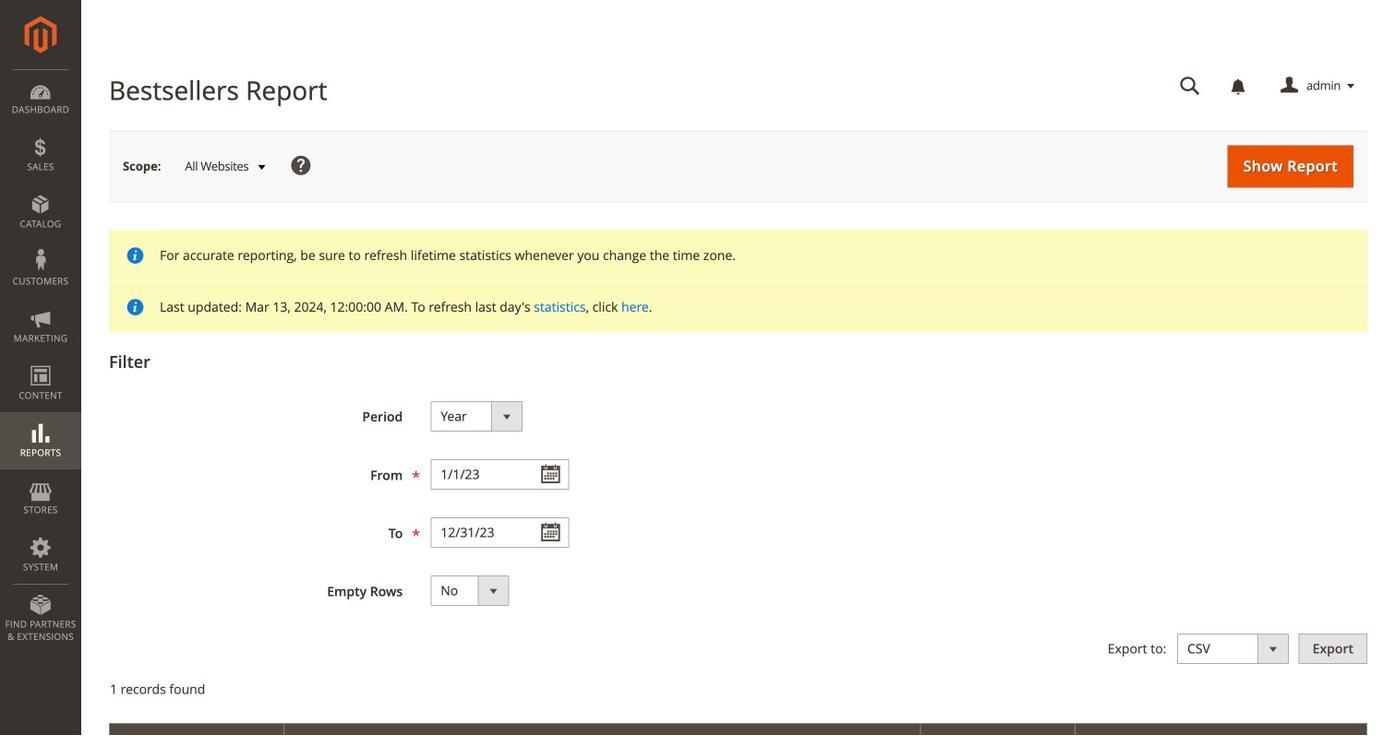Task type: describe. For each thing, give the bounding box(es) containing it.
magento admin panel image
[[24, 16, 57, 54]]



Task type: locate. For each thing, give the bounding box(es) containing it.
None text field
[[430, 460, 569, 490], [430, 518, 569, 548], [430, 460, 569, 490], [430, 518, 569, 548]]

menu bar
[[0, 69, 81, 653]]

None text field
[[1167, 70, 1213, 102]]



Task type: vqa. For each thing, say whether or not it's contained in the screenshot.
To text box
no



